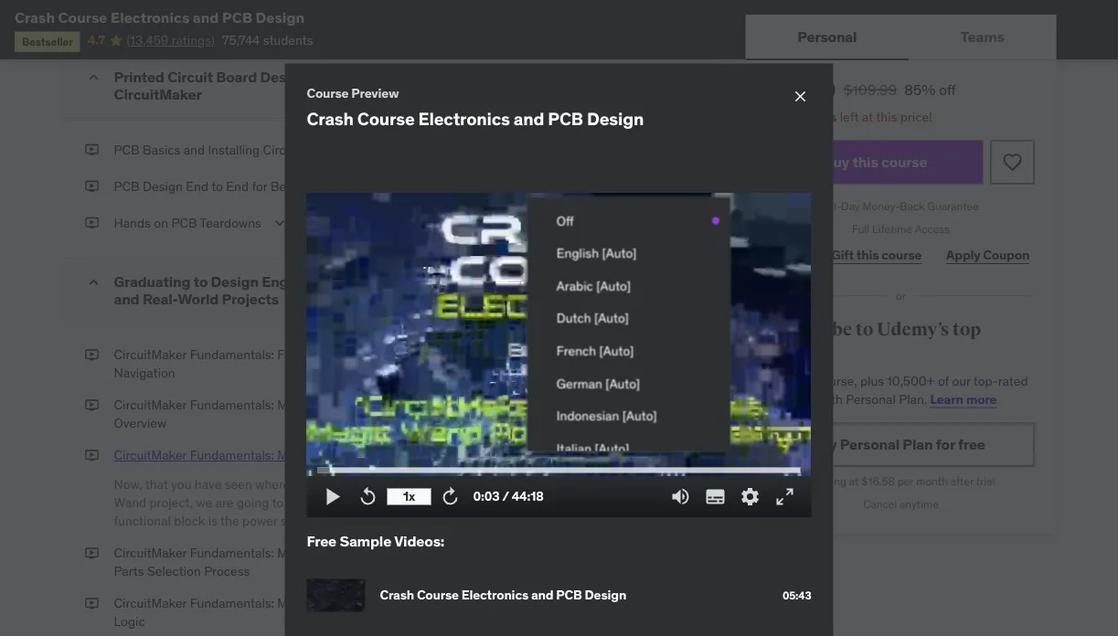 Task type: vqa. For each thing, say whether or not it's contained in the screenshot.
the topmost that
yes



Task type: locate. For each thing, give the bounding box(es) containing it.
0 vertical spatial counter
[[114, 9, 160, 26]]

course
[[882, 153, 928, 172], [882, 247, 922, 263]]

[auto] for italian [auto]
[[594, 440, 629, 456]]

[auto] for indonesian [auto]
[[622, 407, 657, 424]]

apply coupon button
[[942, 237, 1035, 274]]

and inside printed circuit board design and technology with circuitmaker
[[311, 67, 337, 86]]

1 horizontal spatial going
[[334, 477, 367, 493]]

2 fundamentals: from the top
[[190, 397, 274, 414]]

1 vertical spatial are
[[216, 495, 234, 511]]

1 horizontal spatial 44:18
[[648, 448, 679, 464]]

from
[[329, 495, 356, 511]]

0 horizontal spatial 44:18
[[512, 488, 544, 505]]

[auto] for french [auto]
[[599, 342, 634, 359]]

1 horizontal spatial preview
[[574, 448, 619, 464]]

crash course electronics and pcb design up (13,459 ratings)
[[15, 8, 305, 27]]

1 xsmall image from the top
[[85, 9, 99, 27]]

magic
[[277, 397, 312, 414], [277, 448, 312, 464], [419, 477, 453, 493], [277, 545, 312, 562], [277, 596, 312, 612]]

1 vertical spatial electronics
[[419, 107, 510, 129]]

0 horizontal spatial at
[[850, 475, 859, 489]]

hide lecture description image
[[487, 447, 505, 465]]

0 horizontal spatial preview
[[352, 85, 399, 101]]

to
[[211, 178, 223, 194], [194, 273, 208, 291], [856, 319, 874, 341], [272, 495, 284, 511]]

free
[[307, 532, 337, 551]]

small image left graduating
[[85, 273, 103, 292]]

electronics up (13,459
[[111, 8, 190, 27]]

course up 4.7
[[58, 8, 107, 27]]

for
[[252, 178, 268, 194], [937, 435, 956, 454]]

and inside "course preview crash course electronics and pcb design"
[[514, 107, 545, 129]]

gift this course
[[832, 247, 922, 263]]

guarantee
[[928, 200, 979, 214]]

subtitles image
[[705, 486, 727, 508]]

installing
[[208, 141, 260, 158]]

crash down printed circuit board design and technology with circuitmaker
[[307, 107, 354, 129]]

[auto] for german [auto]
[[605, 375, 640, 391]]

end
[[186, 178, 209, 194], [226, 178, 249, 194]]

circuitmaker fundamentals: magic wand schematic/pcb overview
[[114, 397, 444, 431]]

0 vertical spatial the
[[397, 477, 416, 493]]

circuitmaker inside circuitmaker fundamentals: magic wand schematic/pcb overview
[[114, 397, 187, 414]]

1 vertical spatial 44:18
[[512, 488, 544, 505]]

end up hands on pcb teardowns
[[186, 178, 209, 194]]

25 lectures • 17hr 32min
[[546, 274, 679, 290]]

or
[[896, 289, 907, 303]]

1 vertical spatial the
[[221, 513, 239, 529]]

personal inside get this course, plus 10,500+ of our top-rated courses, with personal plan.
[[846, 391, 896, 407]]

circuit
[[168, 67, 213, 86]]

at
[[862, 108, 874, 125], [850, 475, 859, 489]]

pcb
[[222, 8, 253, 27], [548, 107, 584, 129], [114, 141, 140, 158], [114, 178, 140, 194], [171, 214, 197, 231], [557, 587, 582, 604]]

4 fundamentals: from the top
[[190, 545, 274, 562]]

0 horizontal spatial that
[[145, 477, 168, 493]]

small image down 4.7
[[85, 68, 103, 87]]

5 fundamentals: from the top
[[190, 596, 274, 612]]

course down &
[[417, 587, 459, 604]]

xsmall image for circuitmaker fundamentals: forking projects and basic navigation
[[85, 346, 99, 364]]

0 horizontal spatial for
[[252, 178, 268, 194]]

at right left
[[862, 108, 874, 125]]

magic down the circuitmaker fundamentals: forking projects and basic navigation
[[277, 397, 312, 414]]

we down "have"
[[196, 495, 212, 511]]

personal inside button
[[798, 27, 858, 46]]

we up build
[[294, 477, 310, 493]]

circuitmaker down (13,459
[[114, 85, 202, 104]]

fundamentals: inside circuitmaker fundamentals: magic wand counter and decoder logic
[[190, 596, 274, 612]]

indonesian [auto]
[[556, 407, 657, 424]]

wand for circuitmaker fundamentals: magic wand 555 timer design & parts selection process
[[315, 545, 347, 562]]

and inside the circuitmaker fundamentals: forking projects and basic navigation
[[375, 347, 396, 363]]

fundamentals: up process
[[190, 545, 274, 562]]

crash down timer
[[380, 587, 414, 604]]

wand down the circuitmaker fundamentals: magic wand 555 timer design & parts selection process at the left of page
[[315, 596, 347, 612]]

close modal image
[[792, 87, 810, 106]]

end down 'installing'
[[226, 178, 249, 194]]

1 horizontal spatial the
[[397, 477, 416, 493]]

circuitmaker inside graduating to design engineer: circuitmaker fundamentals and real-world projects
[[330, 273, 418, 291]]

personal down plus
[[846, 391, 896, 407]]

after
[[951, 475, 974, 489]]

at left $16.58
[[850, 475, 859, 489]]

fundamentals: inside button
[[190, 448, 274, 464]]

magic for 555
[[277, 545, 312, 562]]

1 vertical spatial at
[[850, 475, 859, 489]]

so
[[324, 513, 337, 529]]

fundamentals: inside the circuitmaker fundamentals: magic wand 555 timer design & parts selection process
[[190, 545, 274, 562]]

0 vertical spatial personal
[[798, 27, 858, 46]]

with
[[206, 9, 230, 26], [421, 67, 451, 86], [819, 391, 843, 407], [370, 477, 394, 493]]

1 vertical spatial projects
[[324, 347, 372, 363]]

0 vertical spatial course
[[882, 153, 928, 172]]

0 vertical spatial that
[[145, 477, 168, 493]]

1 vertical spatial crash
[[307, 107, 354, 129]]

0 horizontal spatial projects
[[222, 290, 279, 309]]

get
[[768, 373, 789, 389]]

share button
[[768, 237, 812, 274]]

rated
[[999, 373, 1029, 389]]

with right technology
[[421, 67, 451, 86]]

fundamentals: down world
[[190, 347, 274, 363]]

circuitmaker inside the circuitmaker fundamentals: magic wand 555 timer design & parts selection process
[[114, 545, 187, 562]]

0 vertical spatial projects
[[222, 290, 279, 309]]

2 xsmall image from the top
[[85, 177, 99, 195]]

fundamentals: inside circuitmaker fundamentals: magic wand schematic/pcb overview
[[190, 397, 274, 414]]

magic inside circuitmaker fundamentals: magic wand counter and decoder logic
[[277, 596, 312, 612]]

this
[[877, 108, 898, 125], [853, 153, 879, 172], [857, 247, 879, 263], [792, 373, 813, 389]]

course for gift this course
[[882, 247, 922, 263]]

decoder
[[424, 596, 473, 612]]

fundamentals: up seen
[[190, 448, 274, 464]]

3 xsmall image from the top
[[85, 214, 99, 232]]

wand inside the circuitmaker fundamentals: magic wand 555 timer design & parts selection process
[[315, 545, 347, 562]]

1 vertical spatial personal
[[846, 391, 896, 407]]

design
[[256, 8, 305, 27], [163, 9, 203, 26], [260, 67, 308, 86], [587, 107, 644, 129], [143, 178, 183, 194], [211, 273, 259, 291], [438, 448, 478, 464], [411, 545, 451, 562], [585, 587, 627, 604]]

1 vertical spatial for
[[937, 435, 956, 454]]

1 vertical spatial counter
[[350, 596, 396, 612]]

magic inside now, that you have seen where we are going with the magic wand project, we are going to build it from scratch. the first functional block is the power supply, so let's design that first.
[[419, 477, 453, 493]]

tab list containing personal
[[746, 15, 1057, 60]]

are up it
[[313, 477, 331, 493]]

crash up bestseller
[[15, 8, 55, 27]]

1 vertical spatial going
[[237, 495, 269, 511]]

this right gift
[[857, 247, 879, 263]]

at inside starting at $16.58 per month after trial cancel anytime
[[850, 475, 859, 489]]

1 horizontal spatial that
[[408, 513, 431, 529]]

the right is
[[221, 513, 239, 529]]

44:18 up mute image
[[648, 448, 679, 464]]

this right 'buy'
[[853, 153, 879, 172]]

0 vertical spatial at
[[862, 108, 874, 125]]

and inside graduating to design engineer: circuitmaker fundamentals and real-world projects
[[114, 290, 140, 309]]

german
[[556, 375, 602, 391]]

0 horizontal spatial end
[[186, 178, 209, 194]]

buy this course
[[824, 153, 928, 172]]

xsmall image
[[85, 141, 99, 159], [85, 397, 99, 415], [85, 447, 99, 465], [85, 545, 99, 563], [85, 595, 99, 613]]

crash
[[15, 8, 55, 27], [307, 107, 354, 129], [380, 587, 414, 604]]

with up scratch.
[[370, 477, 394, 493]]

magic for supply
[[277, 448, 312, 464]]

to down pcb basics and installing circuitmaker
[[211, 178, 223, 194]]

free sample videos:
[[307, 532, 445, 551]]

&
[[454, 545, 462, 562]]

french [auto]
[[556, 342, 634, 359]]

course down lifetime
[[882, 247, 922, 263]]

1 small image from the top
[[85, 68, 103, 87]]

build
[[287, 495, 315, 511]]

we
[[294, 477, 310, 493], [196, 495, 212, 511]]

with inside now, that you have seen where we are going with the magic wand project, we are going to build it from scratch. the first functional block is the power supply, so let's design that first.
[[370, 477, 394, 493]]

subscribe
[[768, 319, 853, 341]]

this up courses, on the right of the page
[[792, 373, 813, 389]]

to left udemy's
[[856, 319, 874, 341]]

the up the the
[[397, 477, 416, 493]]

pcb inside "course preview crash course electronics and pcb design"
[[548, 107, 584, 129]]

top-
[[974, 373, 999, 389]]

1 horizontal spatial projects
[[324, 347, 372, 363]]

[auto] for arabic [auto]
[[596, 277, 631, 294]]

counter
[[114, 9, 160, 26], [350, 596, 396, 612]]

course for buy this course
[[882, 153, 928, 172]]

printed circuit board design and technology with circuitmaker
[[114, 67, 451, 104]]

udemy's
[[877, 319, 950, 341]]

2 vertical spatial crash
[[380, 587, 414, 604]]

projects right world
[[222, 290, 279, 309]]

course inside buy this course button
[[882, 153, 928, 172]]

indonesian [auto] button
[[527, 400, 730, 432]]

for left free
[[937, 435, 956, 454]]

circuitmaker fundamentals: magic wand counter and decoder logic
[[114, 596, 473, 630]]

navigation
[[114, 364, 175, 381]]

1 end from the left
[[186, 178, 209, 194]]

44:18 right /
[[512, 488, 544, 505]]

plan
[[903, 435, 933, 454]]

fundamentals: down process
[[190, 596, 274, 612]]

circuitmaker down overview
[[114, 448, 187, 464]]

tab list
[[746, 15, 1057, 60]]

wand
[[315, 397, 347, 414], [114, 495, 146, 511], [315, 545, 347, 562], [315, 596, 347, 612]]

1 vertical spatial crash course electronics and pcb design
[[380, 587, 627, 604]]

english [auto]
[[556, 245, 637, 261]]

design inside graduating to design engineer: circuitmaker fundamentals and real-world projects
[[211, 273, 259, 291]]

going up from
[[334, 477, 367, 493]]

with down course,
[[819, 391, 843, 407]]

xsmall image for pcb design end to end for beginners
[[85, 177, 99, 195]]

this inside get this course, plus 10,500+ of our top-rated courses, with personal plan.
[[792, 373, 813, 389]]

1 horizontal spatial end
[[226, 178, 249, 194]]

4 xsmall image from the top
[[85, 346, 99, 364]]

1 horizontal spatial counter
[[350, 596, 396, 612]]

with inside get this course, plus 10,500+ of our top-rated courses, with personal plan.
[[819, 391, 843, 407]]

0 horizontal spatial the
[[221, 513, 239, 529]]

supply,
[[281, 513, 321, 529]]

magic up first
[[419, 477, 453, 493]]

$16.58
[[862, 475, 895, 489]]

wand up wand...power
[[315, 397, 347, 414]]

1 horizontal spatial crash
[[307, 107, 354, 129]]

0 vertical spatial preview
[[352, 85, 399, 101]]

0 vertical spatial crash course electronics and pcb design
[[15, 8, 305, 27]]

circuitmaker up logic at the left bottom
[[114, 596, 187, 612]]

0 vertical spatial for
[[252, 178, 268, 194]]

0:03
[[473, 488, 500, 505]]

1 fundamentals: from the top
[[190, 347, 274, 363]]

projects right forking
[[324, 347, 372, 363]]

projects inside graduating to design engineer: circuitmaker fundamentals and real-world projects
[[222, 290, 279, 309]]

small image for circuitmaker fundamentals: magic wand schematic/pcb overview
[[85, 273, 103, 292]]

projects
[[222, 290, 279, 309], [324, 347, 372, 363]]

are up is
[[216, 495, 234, 511]]

13 hours left at this price!
[[786, 108, 933, 125]]

555
[[350, 545, 373, 562]]

0 vertical spatial crash
[[15, 8, 55, 27]]

wand inside circuitmaker fundamentals: magic wand schematic/pcb overview
[[315, 397, 347, 414]]

fundamentals: for circuitmaker fundamentals: magic wand 555 timer design & parts selection process
[[190, 545, 274, 562]]

our
[[953, 373, 971, 389]]

1 vertical spatial small image
[[85, 273, 103, 292]]

1 xsmall image from the top
[[85, 141, 99, 159]]

design inside printed circuit board design and technology with circuitmaker
[[260, 67, 308, 86]]

xsmall image
[[85, 9, 99, 27], [85, 177, 99, 195], [85, 214, 99, 232], [85, 346, 99, 364]]

seen
[[225, 477, 252, 493]]

going up power
[[237, 495, 269, 511]]

13
[[786, 108, 800, 125]]

plan.
[[899, 391, 928, 407]]

wand inside circuitmaker fundamentals: magic wand counter and decoder logic
[[315, 596, 347, 612]]

courses
[[768, 342, 834, 365]]

1 horizontal spatial we
[[294, 477, 310, 493]]

printed circuit board design and technology with circuitmaker button
[[114, 67, 679, 104]]

magic inside button
[[277, 448, 312, 464]]

1 vertical spatial course
[[882, 247, 922, 263]]

wand left "555"
[[315, 545, 347, 562]]

1 vertical spatial preview
[[574, 448, 619, 464]]

circuitmaker up navigation
[[114, 347, 187, 363]]

25
[[546, 274, 560, 290]]

0 vertical spatial are
[[313, 477, 331, 493]]

circuitmaker right the engineer: at the left top of the page
[[330, 273, 418, 291]]

1 vertical spatial we
[[196, 495, 212, 511]]

circuitmaker up parts
[[114, 545, 187, 562]]

overview
[[114, 415, 167, 431]]

(13,459 ratings)
[[127, 32, 215, 48]]

counter up (13,459
[[114, 9, 160, 26]]

that up project,
[[145, 477, 168, 493]]

course up back
[[882, 153, 928, 172]]

magic for counter
[[277, 596, 312, 612]]

rewind 5 seconds image
[[357, 486, 379, 508]]

3 fundamentals: from the top
[[190, 448, 274, 464]]

2 small image from the top
[[85, 273, 103, 292]]

dutch [auto] button
[[527, 302, 730, 335]]

course inside gift this course link
[[882, 247, 922, 263]]

fundamentals: down the circuitmaker fundamentals: forking projects and basic navigation
[[190, 397, 274, 414]]

crash course electronics and pcb design dialog
[[285, 64, 834, 637]]

that
[[145, 477, 168, 493], [408, 513, 431, 529]]

magic down the circuitmaker fundamentals: magic wand 555 timer design & parts selection process at the left of page
[[277, 596, 312, 612]]

going
[[334, 477, 367, 493], [237, 495, 269, 511]]

0 vertical spatial small image
[[85, 68, 103, 87]]

preview
[[352, 85, 399, 101], [574, 448, 619, 464]]

0 horizontal spatial are
[[216, 495, 234, 511]]

left
[[840, 108, 859, 125]]

small image
[[85, 68, 103, 87], [85, 273, 103, 292]]

xsmall image for hands on pcb teardowns
[[85, 214, 99, 232]]

0 vertical spatial electronics
[[111, 8, 190, 27]]

crash course electronics and pcb design down &
[[380, 587, 627, 604]]

this inside button
[[853, 153, 879, 172]]

27:18
[[649, 397, 679, 414]]

75,744
[[222, 32, 260, 48]]

magic inside the circuitmaker fundamentals: magic wand 555 timer design & parts selection process
[[277, 545, 312, 562]]

course
[[58, 8, 107, 27], [307, 85, 349, 101], [357, 107, 415, 129], [417, 587, 459, 604]]

1 horizontal spatial crash course electronics and pcb design
[[380, 587, 627, 604]]

counter down "555"
[[350, 596, 396, 612]]

1x
[[403, 488, 415, 505]]

apply
[[947, 247, 981, 263]]

magic inside circuitmaker fundamentals: magic wand schematic/pcb overview
[[277, 397, 312, 414]]

0 horizontal spatial crash course electronics and pcb design
[[15, 8, 305, 27]]

44:18 inside crash course electronics and pcb design dialog
[[512, 488, 544, 505]]

wand down now,
[[114, 495, 146, 511]]

0 horizontal spatial crash
[[15, 8, 55, 27]]

05:43
[[783, 588, 812, 603]]

electronics down printed circuit board design and technology with circuitmaker dropdown button
[[419, 107, 510, 129]]

fundamentals: inside the circuitmaker fundamentals: forking projects and basic navigation
[[190, 347, 274, 363]]

magic down the supply,
[[277, 545, 312, 562]]

1 horizontal spatial are
[[313, 477, 331, 493]]

that down the the
[[408, 513, 431, 529]]

italian
[[556, 440, 591, 456]]

this left price!
[[877, 108, 898, 125]]

to down the where
[[272, 495, 284, 511]]

1 horizontal spatial at
[[862, 108, 874, 125]]

fundamentals: for circuitmaker fundamentals: forking projects and basic navigation
[[190, 347, 274, 363]]

for left beginners
[[252, 178, 268, 194]]

personal up $16.58
[[841, 435, 900, 454]]

magic up the where
[[277, 448, 312, 464]]

to right "real-"
[[194, 273, 208, 291]]

personal up $15.99 at right
[[798, 27, 858, 46]]

electronics inside "course preview crash course electronics and pcb design"
[[419, 107, 510, 129]]

electronics down &
[[462, 587, 529, 604]]

get this course, plus 10,500+ of our top-rated courses, with personal plan.
[[768, 373, 1029, 407]]

circuitmaker up overview
[[114, 397, 187, 414]]

learn more link
[[931, 391, 997, 407]]



Task type: describe. For each thing, give the bounding box(es) containing it.
4 xsmall image from the top
[[85, 545, 99, 563]]

circuitmaker up beginners
[[263, 141, 336, 158]]

apply coupon
[[947, 247, 1030, 263]]

learn
[[931, 391, 964, 407]]

coupon
[[984, 247, 1030, 263]]

wand...power
[[315, 448, 392, 464]]

subscribe to udemy's top courses
[[768, 319, 982, 365]]

counter inside circuitmaker fundamentals: magic wand counter and decoder logic
[[350, 596, 396, 612]]

2 vertical spatial electronics
[[462, 587, 529, 604]]

teardowns
[[200, 214, 262, 231]]

basic
[[399, 347, 431, 363]]

free
[[959, 435, 986, 454]]

crash inside "course preview crash course electronics and pcb design"
[[307, 107, 354, 129]]

access
[[915, 222, 950, 236]]

[auto] for dutch [auto]
[[594, 310, 629, 326]]

hands on pcb teardowns
[[114, 214, 262, 231]]

gift this course link
[[827, 237, 927, 274]]

to inside subscribe to udemy's top courses
[[856, 319, 874, 341]]

german [auto] button
[[527, 367, 730, 400]]

fullscreen image
[[774, 486, 796, 508]]

forking
[[277, 347, 321, 363]]

starting
[[807, 475, 847, 489]]

circuitmaker fundamentals: magic wand 555 timer design & parts selection process
[[114, 545, 462, 580]]

dutch [auto]
[[556, 310, 629, 326]]

off
[[940, 80, 957, 99]]

power
[[242, 513, 278, 529]]

trial
[[977, 475, 996, 489]]

parts
[[114, 563, 144, 580]]

forward 5 seconds image
[[440, 486, 462, 508]]

of
[[938, 373, 950, 389]]

0 horizontal spatial counter
[[114, 9, 160, 26]]

small image for pcb design end to end for beginners
[[85, 68, 103, 87]]

30-day money-back guarantee full lifetime access
[[824, 200, 979, 236]]

2 end from the left
[[226, 178, 249, 194]]

arabic [auto] button
[[527, 269, 730, 302]]

preview inside "course preview crash course electronics and pcb design"
[[352, 85, 399, 101]]

off button
[[527, 204, 730, 237]]

project,
[[150, 495, 193, 511]]

0 vertical spatial going
[[334, 477, 367, 493]]

this for buy
[[853, 153, 879, 172]]

personal button
[[746, 15, 909, 59]]

course down printed circuit board design and technology with circuitmaker dropdown button
[[357, 107, 415, 129]]

ratings)
[[172, 32, 215, 48]]

settings image
[[740, 486, 762, 508]]

0 horizontal spatial going
[[237, 495, 269, 511]]

board
[[216, 67, 257, 86]]

students
[[263, 32, 313, 48]]

1 horizontal spatial for
[[937, 435, 956, 454]]

fundamentals: for circuitmaker fundamentals: magic wand...power supply design
[[190, 448, 274, 464]]

(13,459
[[127, 32, 169, 48]]

fundamentals: for circuitmaker fundamentals: magic wand counter and decoder logic
[[190, 596, 274, 612]]

5 xsmall image from the top
[[85, 595, 99, 613]]

technology
[[339, 67, 417, 86]]

on
[[154, 214, 168, 231]]

circuitmaker fundamentals: forking projects and basic navigation
[[114, 347, 431, 381]]

share
[[773, 247, 808, 263]]

this for gift
[[857, 247, 879, 263]]

real-
[[143, 290, 178, 309]]

2 horizontal spatial crash
[[380, 587, 414, 604]]

teams button
[[909, 15, 1057, 59]]

gift
[[832, 247, 854, 263]]

85%
[[905, 80, 936, 99]]

world
[[178, 290, 219, 309]]

0 vertical spatial 44:18
[[648, 448, 679, 464]]

captions group
[[527, 204, 730, 637]]

magic for schematic/pcb
[[277, 397, 312, 414]]

let's
[[340, 513, 364, 529]]

mute image
[[670, 486, 692, 508]]

is
[[208, 513, 218, 529]]

course down the students
[[307, 85, 349, 101]]

2 vertical spatial personal
[[841, 435, 900, 454]]

arabic [auto]
[[556, 277, 631, 294]]

1 vertical spatial that
[[408, 513, 431, 529]]

basics
[[143, 141, 180, 158]]

printed
[[114, 67, 164, 86]]

and inside circuitmaker fundamentals: magic wand counter and decoder logic
[[400, 596, 421, 612]]

lifetime
[[873, 222, 913, 236]]

2 xsmall image from the top
[[85, 397, 99, 415]]

graduating
[[114, 273, 191, 291]]

first
[[431, 495, 454, 511]]

teams
[[961, 27, 1005, 46]]

to inside graduating to design engineer: circuitmaker fundamentals and real-world projects
[[194, 273, 208, 291]]

projects inside the circuitmaker fundamentals: forking projects and basic navigation
[[324, 347, 372, 363]]

0 vertical spatial we
[[294, 477, 310, 493]]

$15.99 $109.99 85% off
[[768, 76, 957, 103]]

money-
[[863, 200, 900, 214]]

circuitmaker inside the circuitmaker fundamentals: forking projects and basic navigation
[[114, 347, 187, 363]]

circuitmaker inside circuitmaker fundamentals: magic wand...power supply design button
[[114, 448, 187, 464]]

pcb design end to end for beginners
[[114, 178, 329, 194]]

fundamentals
[[421, 273, 518, 291]]

functional
[[114, 513, 171, 529]]

top
[[953, 319, 982, 341]]

add to wishlist image
[[1002, 151, 1024, 173]]

with inside printed circuit board design and technology with circuitmaker
[[421, 67, 451, 86]]

[auto] for english [auto]
[[602, 245, 637, 261]]

17hr
[[618, 274, 641, 290]]

•
[[611, 274, 615, 290]]

english
[[556, 245, 599, 261]]

now,
[[114, 477, 142, 493]]

hours
[[803, 108, 837, 125]]

fundamentals: for circuitmaker fundamentals: magic wand schematic/pcb overview
[[190, 397, 274, 414]]

first.
[[434, 513, 460, 529]]

try personal plan for free link
[[768, 423, 1035, 467]]

the
[[407, 495, 428, 511]]

wand inside now, that you have seen where we are going with the magic wand project, we are going to build it from scratch. the first functional block is the power supply, so let's design that first.
[[114, 495, 146, 511]]

back
[[900, 200, 925, 214]]

simulation
[[293, 9, 354, 26]]

course preview crash course electronics and pcb design
[[307, 85, 644, 129]]

design inside circuitmaker fundamentals: magic wand...power supply design button
[[438, 448, 478, 464]]

circuitmaker fundamentals: magic wand...power supply design button
[[114, 447, 478, 469]]

french
[[556, 342, 596, 359]]

$15.99
[[768, 76, 836, 103]]

play image
[[322, 486, 344, 508]]

0 horizontal spatial we
[[196, 495, 212, 511]]

course,
[[816, 373, 858, 389]]

to inside now, that you have seen where we are going with the magic wand project, we are going to build it from scratch. the first functional block is the power supply, so let's design that first.
[[272, 495, 284, 511]]

this for get
[[792, 373, 813, 389]]

logic
[[114, 614, 145, 630]]

wand for circuitmaker fundamentals: magic wand schematic/pcb overview
[[315, 397, 347, 414]]

block
[[174, 513, 205, 529]]

italian [auto]
[[556, 440, 629, 456]]

design inside the circuitmaker fundamentals: magic wand 555 timer design & parts selection process
[[411, 545, 451, 562]]

3 xsmall image from the top
[[85, 447, 99, 465]]

process
[[204, 563, 250, 580]]

design inside "course preview crash course electronics and pcb design"
[[587, 107, 644, 129]]

circuitmaker inside printed circuit board design and technology with circuitmaker
[[114, 85, 202, 104]]

1x button
[[387, 481, 431, 513]]

design
[[367, 513, 405, 529]]

circuitmaker inside circuitmaker fundamentals: magic wand counter and decoder logic
[[114, 596, 187, 612]]

with up 75,744
[[206, 9, 230, 26]]

sample
[[340, 532, 392, 551]]

progress bar slider
[[318, 459, 801, 481]]

crash course electronics and pcb design inside dialog
[[380, 587, 627, 604]]

graduating to design engineer: circuitmaker fundamentals and real-world projects
[[114, 273, 518, 309]]

wand for circuitmaker fundamentals: magic wand counter and decoder logic
[[315, 596, 347, 612]]



